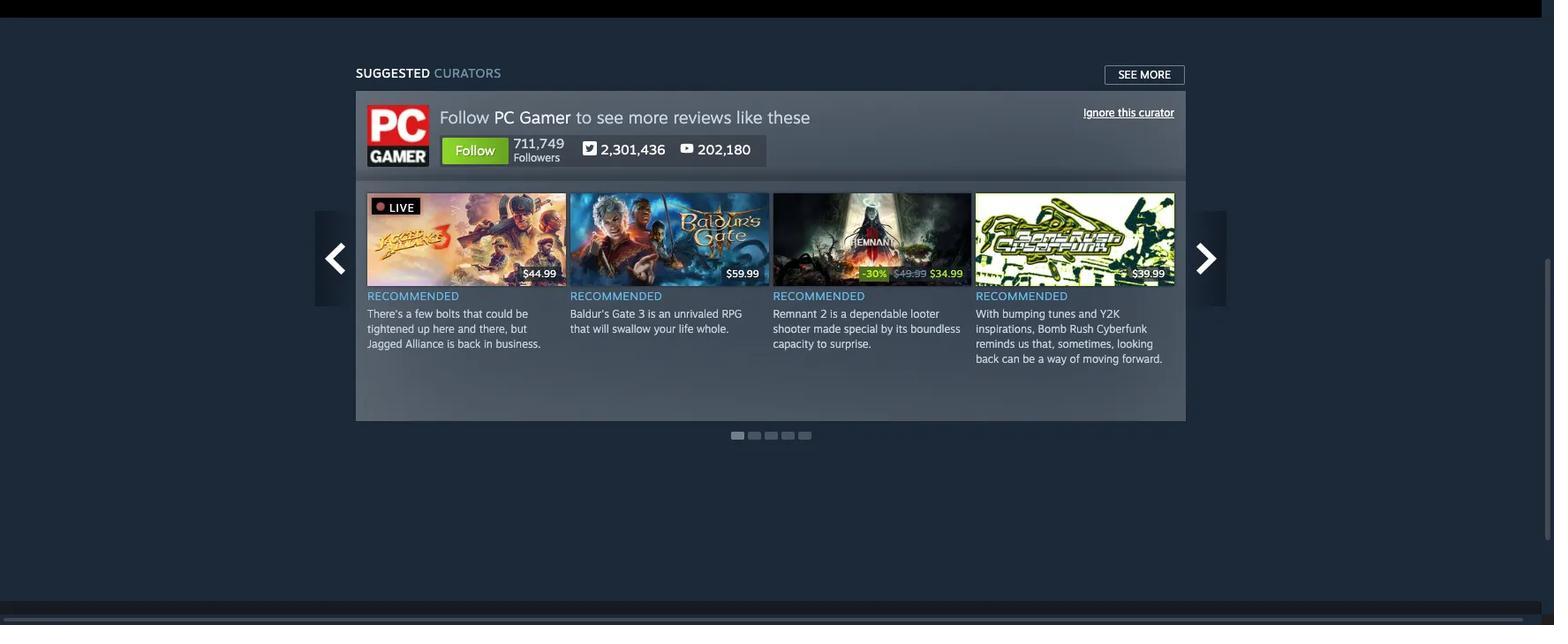 Task type: describe. For each thing, give the bounding box(es) containing it.
a inside recommended remnant 2 is a dependable looter shooter made special by its boundless capacity to surprise.
[[841, 307, 847, 320]]

with
[[976, 307, 1000, 320]]

202,180
[[694, 141, 751, 158]]

jagged
[[367, 337, 403, 350]]

in
[[484, 337, 493, 350]]

see
[[597, 107, 624, 128]]

life
[[679, 322, 694, 335]]

is inside recommended remnant 2 is a dependable looter shooter made special by its boundless capacity to surprise.
[[830, 307, 838, 320]]

bomb
[[1038, 322, 1067, 335]]

remnant
[[773, 307, 817, 320]]

followers
[[514, 151, 560, 164]]

2
[[821, 307, 827, 320]]

can
[[1003, 352, 1020, 365]]

be inside recommended there's a few bolts that could be tightened up here and there, but jagged alliance is back in business.
[[516, 307, 528, 320]]

baldur's
[[570, 307, 609, 320]]

this
[[1118, 106, 1136, 119]]

recommended with bumping tunes and y2k inspirations, bomb rush cyberfunk reminds us that, sometimes, looking back can be a way of moving forward.
[[976, 289, 1163, 365]]

recommended for recommended with bumping tunes and y2k inspirations, bomb rush cyberfunk reminds us that, sometimes, looking back can be a way of moving forward.
[[976, 289, 1069, 303]]

alliance
[[406, 337, 444, 350]]

curators
[[434, 65, 501, 80]]

dependable
[[850, 307, 908, 320]]

of
[[1070, 352, 1080, 365]]

by
[[881, 322, 893, 335]]

that inside 'recommended baldur's gate 3 is an unrivaled rpg that will swallow your life whole.'
[[570, 322, 590, 335]]

shooter
[[773, 322, 811, 335]]

recommended remnant 2 is a dependable looter shooter made special by its boundless capacity to surprise.
[[773, 289, 961, 350]]

boundless
[[911, 322, 961, 335]]

and inside recommended with bumping tunes and y2k inspirations, bomb rush cyberfunk reminds us that, sometimes, looking back can be a way of moving forward.
[[1079, 307, 1098, 320]]

recommended there's a few bolts that could be tightened up here and there, but jagged alliance is back in business.
[[367, 289, 541, 350]]

like
[[737, 107, 763, 128]]

tightened
[[367, 322, 414, 335]]

capacity
[[773, 337, 814, 350]]

back inside recommended with bumping tunes and y2k inspirations, bomb rush cyberfunk reminds us that, sometimes, looking back can be a way of moving forward.
[[976, 352, 999, 365]]

ignore this curator link
[[1084, 106, 1175, 119]]

will
[[593, 322, 609, 335]]

follow pc gamer to see more reviews like these
[[440, 107, 810, 128]]

see more
[[1119, 68, 1171, 81]]

more
[[1141, 68, 1171, 81]]

curator
[[1139, 106, 1175, 119]]

suggested
[[356, 65, 431, 80]]

unrivaled
[[674, 307, 719, 320]]

is inside 'recommended baldur's gate 3 is an unrivaled rpg that will swallow your life whole.'
[[648, 307, 656, 320]]

to inside recommended remnant 2 is a dependable looter shooter made special by its boundless capacity to surprise.
[[817, 337, 827, 350]]

moving
[[1083, 352, 1119, 365]]

$39.99
[[1133, 268, 1165, 280]]

up
[[418, 322, 430, 335]]

live
[[390, 201, 415, 215]]

cyberfunk
[[1097, 322, 1148, 335]]

tunes
[[1049, 307, 1076, 320]]

711,749 followers
[[514, 135, 564, 164]]

business.
[[496, 337, 541, 350]]

an
[[659, 307, 671, 320]]

see
[[1119, 68, 1138, 81]]

recommended baldur's gate 3 is an unrivaled rpg that will swallow your life whole.
[[570, 289, 742, 335]]

and inside recommended there's a few bolts that could be tightened up here and there, but jagged alliance is back in business.
[[458, 322, 476, 335]]

few
[[415, 307, 433, 320]]

$49.99
[[894, 268, 927, 280]]

forward.
[[1123, 352, 1163, 365]]

could
[[486, 307, 513, 320]]



Task type: vqa. For each thing, say whether or not it's contained in the screenshot.
'curator'
yes



Task type: locate. For each thing, give the bounding box(es) containing it.
whole.
[[697, 322, 729, 335]]

1 vertical spatial back
[[976, 352, 999, 365]]

be
[[516, 307, 528, 320], [1023, 352, 1036, 365]]

1 horizontal spatial that
[[570, 322, 590, 335]]

2 horizontal spatial a
[[1039, 352, 1044, 365]]

1 recommended from the left
[[367, 289, 460, 303]]

y2k
[[1101, 307, 1120, 320]]

suggested curators
[[356, 65, 501, 80]]

$59.99 link
[[570, 193, 773, 286]]

recommended for recommended remnant 2 is a dependable looter shooter made special by its boundless capacity to surprise.
[[773, 289, 866, 303]]

special
[[844, 322, 878, 335]]

$44.99
[[523, 268, 556, 280]]

1 horizontal spatial a
[[841, 307, 847, 320]]

back
[[458, 337, 481, 350], [976, 352, 999, 365]]

1 horizontal spatial and
[[1079, 307, 1098, 320]]

follow
[[440, 107, 490, 128], [456, 142, 495, 159]]

is down here
[[447, 337, 455, 350]]

recommended for recommended baldur's gate 3 is an unrivaled rpg that will swallow your life whole.
[[570, 289, 663, 303]]

surprise.
[[830, 337, 872, 350]]

a inside recommended there's a few bolts that could be tightened up here and there, but jagged alliance is back in business.
[[406, 307, 412, 320]]

$39.99 link
[[976, 193, 1179, 286]]

to left see
[[576, 107, 592, 128]]

bumping
[[1003, 307, 1046, 320]]

swallow
[[612, 322, 651, 335]]

-30% $49.99 $34.99
[[863, 267, 963, 280]]

1 vertical spatial that
[[570, 322, 590, 335]]

1 vertical spatial and
[[458, 322, 476, 335]]

0 horizontal spatial to
[[576, 107, 592, 128]]

be down us
[[1023, 352, 1036, 365]]

rpg
[[722, 307, 742, 320]]

reviews
[[674, 107, 732, 128]]

a right 2
[[841, 307, 847, 320]]

to
[[576, 107, 592, 128], [817, 337, 827, 350]]

2,301,436
[[597, 141, 666, 158]]

rush
[[1070, 322, 1094, 335]]

2 horizontal spatial is
[[830, 307, 838, 320]]

is right 3
[[648, 307, 656, 320]]

looking
[[1118, 337, 1154, 350]]

1 horizontal spatial back
[[976, 352, 999, 365]]

recommended up bumping
[[976, 289, 1069, 303]]

a down that,
[[1039, 352, 1044, 365]]

recommended inside recommended there's a few bolts that could be tightened up here and there, but jagged alliance is back in business.
[[367, 289, 460, 303]]

4 recommended from the left
[[976, 289, 1069, 303]]

recommended up gate
[[570, 289, 663, 303]]

and
[[1079, 307, 1098, 320], [458, 322, 476, 335]]

$34.99
[[931, 268, 963, 280]]

recommended inside recommended remnant 2 is a dependable looter shooter made special by its boundless capacity to surprise.
[[773, 289, 866, 303]]

that down baldur's
[[570, 322, 590, 335]]

be inside recommended with bumping tunes and y2k inspirations, bomb rush cyberfunk reminds us that, sometimes, looking back can be a way of moving forward.
[[1023, 352, 1036, 365]]

reminds
[[976, 337, 1015, 350]]

ignore this curator
[[1084, 106, 1175, 119]]

bolts
[[436, 307, 460, 320]]

that right bolts
[[463, 307, 483, 320]]

1 horizontal spatial to
[[817, 337, 827, 350]]

follow link
[[442, 137, 509, 165]]

0 horizontal spatial be
[[516, 307, 528, 320]]

that
[[463, 307, 483, 320], [570, 322, 590, 335]]

a inside recommended with bumping tunes and y2k inspirations, bomb rush cyberfunk reminds us that, sometimes, looking back can be a way of moving forward.
[[1039, 352, 1044, 365]]

0 horizontal spatial and
[[458, 322, 476, 335]]

recommended for recommended there's a few bolts that could be tightened up here and there, but jagged alliance is back in business.
[[367, 289, 460, 303]]

there,
[[479, 322, 508, 335]]

back left in
[[458, 337, 481, 350]]

recommended up few
[[367, 289, 460, 303]]

there's
[[367, 307, 403, 320]]

30%
[[867, 267, 887, 280]]

-
[[863, 267, 867, 280]]

2 recommended from the left
[[570, 289, 663, 303]]

0 horizontal spatial back
[[458, 337, 481, 350]]

made
[[814, 322, 841, 335]]

follow for follow pc gamer to see more reviews like these
[[440, 107, 490, 128]]

3 recommended from the left
[[773, 289, 866, 303]]

0 vertical spatial that
[[463, 307, 483, 320]]

inspirations,
[[976, 322, 1035, 335]]

pc
[[494, 107, 515, 128]]

$59.99
[[727, 268, 759, 280]]

0 vertical spatial be
[[516, 307, 528, 320]]

gamer
[[520, 107, 571, 128]]

711,749
[[514, 135, 564, 152]]

a left few
[[406, 307, 412, 320]]

that,
[[1033, 337, 1055, 350]]

but
[[511, 322, 527, 335]]

its
[[896, 322, 908, 335]]

follow for follow
[[456, 142, 495, 159]]

1 vertical spatial be
[[1023, 352, 1036, 365]]

see more link
[[1104, 64, 1186, 86]]

1 horizontal spatial is
[[648, 307, 656, 320]]

0 horizontal spatial is
[[447, 337, 455, 350]]

recommended inside recommended with bumping tunes and y2k inspirations, bomb rush cyberfunk reminds us that, sometimes, looking back can be a way of moving forward.
[[976, 289, 1069, 303]]

to down made
[[817, 337, 827, 350]]

looter
[[911, 307, 940, 320]]

0 vertical spatial back
[[458, 337, 481, 350]]

follow up follow link
[[440, 107, 490, 128]]

recommended up 2
[[773, 289, 866, 303]]

recommended inside 'recommended baldur's gate 3 is an unrivaled rpg that will swallow your life whole.'
[[570, 289, 663, 303]]

is inside recommended there's a few bolts that could be tightened up here and there, but jagged alliance is back in business.
[[447, 337, 455, 350]]

gate
[[613, 307, 635, 320]]

back inside recommended there's a few bolts that could be tightened up here and there, but jagged alliance is back in business.
[[458, 337, 481, 350]]

is
[[648, 307, 656, 320], [830, 307, 838, 320], [447, 337, 455, 350]]

0 vertical spatial and
[[1079, 307, 1098, 320]]

be up but at left bottom
[[516, 307, 528, 320]]

here
[[433, 322, 455, 335]]

recommended
[[367, 289, 460, 303], [570, 289, 663, 303], [773, 289, 866, 303], [976, 289, 1069, 303]]

us
[[1018, 337, 1030, 350]]

0 horizontal spatial that
[[463, 307, 483, 320]]

0 vertical spatial to
[[576, 107, 592, 128]]

sometimes,
[[1058, 337, 1115, 350]]

more
[[629, 107, 669, 128]]

ignore
[[1084, 106, 1115, 119]]

that inside recommended there's a few bolts that could be tightened up here and there, but jagged alliance is back in business.
[[463, 307, 483, 320]]

follow down pc
[[456, 142, 495, 159]]

and up rush
[[1079, 307, 1098, 320]]

these
[[768, 107, 810, 128]]

is right 2
[[830, 307, 838, 320]]

1 vertical spatial to
[[817, 337, 827, 350]]

0 vertical spatial follow
[[440, 107, 490, 128]]

a
[[406, 307, 412, 320], [841, 307, 847, 320], [1039, 352, 1044, 365]]

0 horizontal spatial a
[[406, 307, 412, 320]]

1 horizontal spatial be
[[1023, 352, 1036, 365]]

back down the "reminds"
[[976, 352, 999, 365]]

way
[[1048, 352, 1067, 365]]

1 vertical spatial follow
[[456, 142, 495, 159]]

your
[[654, 322, 676, 335]]

and right here
[[458, 322, 476, 335]]

3
[[639, 307, 645, 320]]



